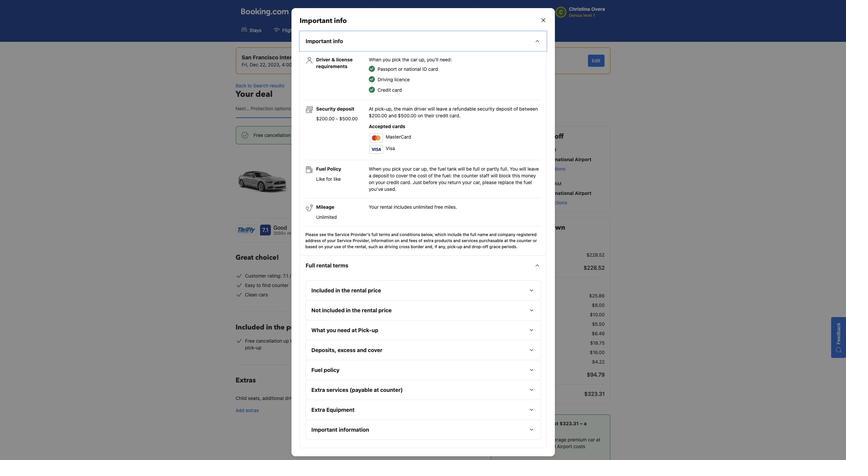 Task type: vqa. For each thing, say whether or not it's contained in the screenshot.
Airport in the San Francisco International Airport Sun, Dec 24, 2023, 10:00 Am
yes



Task type: describe. For each thing, give the bounding box(es) containing it.
clean
[[245, 292, 257, 298]]

to down included in the price
[[290, 338, 295, 344]]

extra equipment
[[311, 407, 354, 413]]

between
[[519, 106, 538, 112]]

1 horizontal spatial am
[[554, 181, 561, 187]]

$6.46
[[592, 331, 605, 337]]

san inside san francisco international airport fri, dec 22, 2023, 4:00 pm
[[242, 54, 252, 60]]

national
[[404, 66, 421, 72]]

1 horizontal spatial $323.31
[[584, 392, 605, 398]]

+
[[331, 27, 334, 33]]

replace
[[498, 180, 514, 186]]

will down partly at the right
[[490, 173, 498, 179]]

the inside at that time of year, the average premium car at san francisco international airport costs $408.89!
[[541, 438, 548, 443]]

before inside when you pick your car up, the fuel tank will be full or partly full. you will leave a deposit to cover the cost of the fuel: the counter staff will block this money on your credit card. just before you return your car, please replace the fuel you've used.
[[423, 180, 437, 186]]

deposit inside when you pick your car up, the fuel tank will be full or partly full. you will leave a deposit to cover the cost of the fuel: the counter staff will block this money on your credit card. just before you return your car, please replace the fuel you've used.
[[372, 173, 389, 179]]

what you need at pick-up button
[[305, 321, 541, 340]]

10:00 inside san francisco international airport sun, dec 24, 2023, 10:00 am
[[400, 62, 413, 68]]

and inside at pick-up, the main driver will leave a refundable security deposit of between $200.00 and $500.00 on their credit card .
[[388, 113, 396, 119]]

0 vertical spatial free
[[253, 132, 263, 138]]

international inside san francisco international airport shuttle bus
[[327, 200, 354, 206]]

customer
[[245, 273, 266, 279]]

extra for extra services (payable at counter)
[[311, 387, 325, 393]]

1 vertical spatial free
[[344, 292, 354, 298]]

pm inside san francisco international airport fri, dec 22, 2023, 4:00 pm
[[293, 62, 300, 68]]

up, for the
[[419, 57, 425, 62]]

price down cancellation
[[378, 308, 392, 314]]

1 vertical spatial tax
[[539, 331, 548, 337]]

not included in the rental price
[[311, 308, 392, 314]]

fuel for fuel policy
[[316, 166, 326, 172]]

flight + hotel
[[318, 27, 347, 33]]

international up "view pick-up instructions"
[[544, 157, 574, 162]]

car inside the this car is costing you just $323.31 – a fantastic deal…
[[508, 421, 515, 427]]

extra for extra equipment
[[311, 407, 325, 413]]

international inside san francisco international airport sun, dec 24, 2023, 10:00 am
[[395, 54, 429, 60]]

fee for ap conc fee recov
[[519, 293, 527, 299]]

terms inside full rental terms dropdown button
[[333, 263, 348, 269]]

airport inside san francisco international airport shuttle bus
[[355, 200, 371, 206]]

$200.00 - $500.00
[[316, 116, 358, 122]]

card inside at pick-up, the main driver will leave a refundable security deposit of between $200.00 and $500.00 on their credit card .
[[449, 113, 459, 119]]

services inside please see the service provider's full terms and conditions below, which include the full name and company registered address of your service provider, information on and fees of extra products and services purchasable at the counter or based on your use of the rental, such as driving cross border and, if any, pick-up and drop-off grace periods.
[[461, 238, 478, 243]]

0 vertical spatial important info
[[299, 16, 347, 25]]

price right well-
[[368, 288, 381, 294]]

1 vertical spatial fuel
[[523, 180, 532, 186]]

to left find
[[257, 283, 261, 288]]

results
[[270, 83, 284, 88]]

maintained
[[355, 283, 379, 288]]

international up view drop-off instructions
[[544, 191, 574, 196]]

a for refundable
[[449, 106, 451, 112]]

at inside please see the service provider's full terms and conditions below, which include the full name and company registered address of your service provider, information on and fees of extra products and services purchasable at the counter or based on your use of the rental, such as driving cross border and, if any, pick-up and drop-off grace periods.
[[504, 238, 508, 243]]

or inside convertible ford mustang cabrio or similar
[[376, 154, 380, 159]]

1 vertical spatial hours
[[303, 338, 315, 344]]

excess
[[337, 347, 355, 354]]

your left car,
[[462, 180, 472, 186]]

fuel:
[[442, 173, 452, 179]]

mustang
[[345, 154, 361, 159]]

0 vertical spatial off
[[555, 132, 564, 141]]

green tick image
[[369, 87, 375, 93]]

important down flight
[[305, 38, 332, 44]]

provider's
[[350, 232, 370, 237]]

equipment
[[326, 407, 354, 413]]

company
[[497, 232, 515, 237]]

hotel
[[335, 27, 347, 33]]

san francisco international airport for 4:00
[[510, 157, 592, 162]]

mateo
[[507, 331, 524, 337]]

car for car price breakdown
[[497, 223, 508, 232]]

$10.00
[[590, 312, 605, 318]]

to inside when you pick your car up, the fuel tank will be full or partly full. you will leave a deposit to cover the cost of the fuel: the counter staff will block this money on your credit card. just before you return your car, please replace the fuel you've used.
[[390, 173, 394, 179]]

next…
[[236, 106, 249, 111]]

id
[[422, 66, 427, 72]]

not
[[311, 308, 321, 314]]

and up cross
[[401, 238, 408, 243]]

pick- down $200.00 - $500.00
[[341, 132, 352, 138]]

breakdown
[[528, 223, 565, 232]]

and down important info button on the right
[[463, 244, 470, 250]]

at inside at that time of year, the average premium car at san francisco international airport costs $408.89!
[[596, 438, 600, 443]]

bag
[[320, 178, 328, 184]]

1 vertical spatial service
[[337, 238, 351, 243]]

0 vertical spatial drop-
[[537, 132, 555, 141]]

instructions for view drop-off instructions
[[542, 200, 567, 206]]

1 horizontal spatial cars
[[381, 283, 390, 288]]

on inside when you pick your car up, the fuel tank will be full or partly full. you will leave a deposit to cover the cost of the fuel: the counter staff will block this money on your credit card. just before you return your car, please replace the fuel you've used.
[[369, 180, 374, 186]]

tax for state sales tax
[[528, 341, 536, 346]]

fee for ca tourism fee
[[527, 303, 535, 309]]

of right use
[[342, 244, 346, 250]]

airport inside at that time of year, the average premium car at san francisco international airport costs $408.89!
[[557, 444, 572, 450]]

free
[[434, 204, 443, 210]]

and left more.
[[301, 396, 309, 402]]

rental,
[[355, 244, 367, 250]]

extra services (payable at counter) button
[[305, 381, 541, 400]]

airport taxis
[[458, 27, 484, 33]]

1 vertical spatial $228.52
[[584, 265, 605, 271]]

san
[[497, 331, 506, 337]]

dec inside san francisco international airport fri, dec 22, 2023, 4:00 pm
[[250, 62, 258, 68]]

when for when you pick the car up, you'll need:
[[369, 57, 381, 62]]

similar
[[381, 154, 394, 159]]

your up you've
[[375, 180, 385, 186]]

francisco inside san francisco international airport fri, dec 22, 2023, 4:00 pm
[[253, 54, 278, 60]]

extras
[[246, 408, 259, 414]]

pick for your
[[392, 166, 401, 172]]

days:
[[524, 392, 537, 398]]

unlimited mileage
[[344, 338, 383, 344]]

cancellation inside free cancellation up to 48 hours before pick-up
[[256, 338, 282, 344]]

2 part from the left
[[474, 200, 483, 205]]

and up purchasable
[[489, 232, 496, 237]]

san francisco international airport fri, dec 22, 2023, 4:00 pm
[[242, 54, 333, 68]]

0 vertical spatial fuel
[[438, 166, 446, 172]]

car rentals link
[[354, 23, 398, 38]]

supplied by thrifty image
[[236, 225, 257, 235]]

add extras button
[[236, 408, 483, 414]]

and inside dropdown button
[[357, 347, 366, 354]]

price left what on the bottom left of page
[[286, 323, 303, 332]]

full inside when you pick your car up, the fuel tank will be full or partly full. you will leave a deposit to cover the cost of the fuel: the counter staff will block this money on your credit card. just before you return your car, please replace the fuel you've used.
[[473, 166, 480, 172]]

included for included in the price
[[236, 323, 264, 332]]

pay
[[443, 200, 451, 205]]

48 inside free cancellation up to 48 hours before pick-up
[[296, 338, 302, 344]]

automatic
[[364, 169, 386, 175]]

san up the you
[[510, 157, 519, 162]]

up, for your
[[421, 166, 428, 172]]

of up border
[[418, 238, 422, 243]]

choice!
[[255, 253, 279, 262]]

1 horizontal spatial 2
[[519, 392, 522, 398]]

dec left 22
[[518, 147, 527, 153]]

average
[[549, 438, 566, 443]]

a inside when you pick your car up, the fuel tank will be full or partly full. you will leave a deposit to cover the cost of the fuel: the counter staff will block this money on your credit card. just before you return your car, please replace the fuel you've used.
[[369, 173, 371, 179]]

you down "fuel:" on the right top of the page
[[438, 180, 446, 186]]

green tick image for passport or national id card
[[369, 66, 375, 72]]

search
[[253, 83, 268, 88]]

that
[[503, 438, 511, 443]]

0 vertical spatial 48
[[304, 132, 310, 138]]

and up driving
[[391, 232, 398, 237]]

22,
[[260, 62, 267, 68]]

of inside at that time of year, the average premium car at san francisco international airport costs $408.89!
[[523, 438, 528, 443]]

drop-off date element
[[357, 61, 449, 68]]

need
[[337, 328, 350, 334]]

$200.00 inside at pick-up, the main driver will leave a refundable security deposit of between $200.00 and $500.00 on their credit card .
[[369, 113, 387, 119]]

your up use
[[327, 238, 336, 243]]

bus
[[310, 207, 317, 212]]

important info button
[[442, 227, 483, 234]]

additional
[[262, 396, 284, 402]]

great
[[236, 253, 254, 262]]

partly
[[487, 166, 499, 172]]

2 horizontal spatial in
[[346, 308, 350, 314]]

1 horizontal spatial card
[[428, 66, 438, 72]]

fuel for fuel policy
[[311, 367, 322, 373]]

instructions for view pick-up instructions
[[540, 166, 565, 172]]

well-maintained cars
[[344, 283, 390, 288]]

0 horizontal spatial $500.00
[[339, 116, 358, 122]]

price up now at the bottom
[[509, 223, 526, 232]]

2 vertical spatial before
[[317, 338, 331, 344]]

to for $228.52
[[497, 243, 502, 249]]

back
[[236, 83, 246, 88]]

transportation fee
[[497, 350, 548, 356]]

cross
[[399, 244, 410, 250]]

passport
[[377, 66, 397, 72]]

included in the rental price button
[[305, 281, 541, 301]]

car inside when you pick your car up, the fuel tank will be full or partly full. you will leave a deposit to cover the cost of the fuel: the counter staff will block this money on your credit card. just before you return your car, please replace the fuel you've used.
[[413, 166, 420, 172]]

border
[[411, 244, 424, 250]]

drop-off location element
[[357, 53, 449, 61]]

sun, inside san francisco international airport sun, dec 24, 2023, 10:00 am
[[357, 62, 367, 68]]

0 vertical spatial $228.52
[[587, 252, 605, 258]]

unlimited for unlimited mileage
[[344, 338, 365, 344]]

your inside back to search results your deal
[[236, 89, 253, 100]]

staff
[[479, 173, 489, 179]]

0 vertical spatial before
[[325, 132, 339, 138]]

when for when you pick your car up, the fuel tank will be full or partly full. you will leave a deposit to cover the cost of the fuel: the counter staff will block this money on your credit card. just before you return your car, please replace the fuel you've used.
[[369, 166, 381, 172]]

included in the price
[[236, 323, 303, 332]]

your inside important information region
[[369, 204, 379, 210]]

pick-up date element
[[242, 61, 333, 68]]

just
[[550, 421, 558, 427]]

or up licence
[[398, 66, 402, 72]]

0 horizontal spatial counter
[[272, 283, 289, 288]]

2023, for san francisco international airport fri, dec 22, 2023, 4:00 pm
[[268, 62, 281, 68]]

below,
[[421, 232, 434, 237]]

on up driving
[[395, 238, 399, 243]]

&
[[331, 57, 335, 62]]

0 vertical spatial hours
[[312, 132, 324, 138]]

will left be
[[458, 166, 465, 172]]

of inside when you pick your car up, the fuel tank will be full or partly full. you will leave a deposit to cover the cost of the fuel: the counter staff will block this money on your credit card. just before you return your car, please replace the fuel you've used.
[[428, 173, 432, 179]]

airport inside san francisco international airport fri, dec 22, 2023, 4:00 pm
[[314, 54, 333, 60]]

at up conc
[[513, 284, 518, 290]]

leave inside at pick-up, the main driver will leave a refundable security deposit of between $200.00 and $500.00 on their credit card .
[[436, 106, 447, 112]]

credit inside when you pick your car up, the fuel tank will be full or partly full. you will leave a deposit to cover the cost of the fuel: the counter staff will block this money on your credit card. just before you return your car, please replace the fuel you've used.
[[386, 180, 399, 186]]

find
[[262, 283, 271, 288]]

cover inside 'deposits, excess and cover' dropdown button
[[368, 347, 382, 354]]

1 horizontal spatial pick-
[[497, 132, 512, 141]]

view drop-off instructions
[[510, 200, 567, 206]]

on right based
[[318, 244, 323, 250]]

fri, dec 22 · 4:00 pm
[[510, 147, 556, 153]]

$500.00 inside at pick-up, the main driver will leave a refundable security deposit of between $200.00 and $500.00 on their credit card .
[[398, 113, 416, 119]]

0 horizontal spatial cars
[[259, 292, 268, 298]]

1 vertical spatial card
[[392, 87, 402, 93]]

well-
[[344, 283, 355, 288]]

full.
[[500, 166, 508, 172]]

san inside san francisco international airport sun, dec 24, 2023, 10:00 am
[[357, 54, 367, 60]]

license
[[336, 57, 352, 62]]

counter inside when you pick your car up, the fuel tank will be full or partly full. you will leave a deposit to cover the cost of the fuel: the counter staff will block this money on your credit card. just before you return your car, please replace the fuel you've used.
[[461, 173, 478, 179]]

grace
[[489, 244, 500, 250]]

rentals
[[377, 27, 392, 33]]

information inside dropdown button
[[339, 427, 369, 433]]

2 san francisco international airport group from the left
[[357, 53, 449, 68]]

easy
[[245, 283, 255, 288]]

0 horizontal spatial $200.00
[[316, 116, 334, 122]]

of down see
[[322, 238, 326, 243]]

pay for $228.52
[[503, 243, 512, 249]]

francisco inside at that time of year, the average premium car at san francisco international airport costs $408.89!
[[506, 444, 527, 450]]

important up flight
[[299, 16, 332, 25]]

$323.31 inside the this car is costing you just $323.31 – a fantastic deal…
[[560, 421, 579, 427]]

pick- up ap conc fee recov
[[519, 284, 531, 290]]

cust
[[497, 312, 509, 318]]

car up national
[[410, 57, 417, 62]]

0 vertical spatial free cancellation up to 48 hours before pick-up
[[253, 132, 357, 138]]

fri, inside san francisco international airport fri, dec 22, 2023, 4:00 pm
[[242, 62, 249, 68]]

view for view pick-up instructions
[[510, 166, 521, 172]]

accepted cards
[[369, 124, 405, 129]]

1 large bag
[[303, 178, 328, 184]]

0 horizontal spatial deposit
[[337, 106, 354, 112]]

important info dialog
[[283, 0, 563, 461]]

info inside button
[[474, 227, 483, 233]]

san down the replace on the top right
[[510, 191, 519, 196]]

the inside at pick-up, the main driver will leave a refundable security deposit of between $200.00 and $500.00 on their credit card .
[[394, 106, 401, 112]]

later
[[473, 206, 483, 212]]

will right the you
[[519, 166, 526, 172]]

fee right "transportation"
[[540, 350, 548, 356]]

full left name
[[470, 232, 476, 237]]

refundable
[[452, 106, 476, 112]]

off inside please see the service provider's full terms and conditions below, which include the full name and company registered address of your service provider, information on and fees of extra products and services purchasable at the counter or based on your use of the rental, such as driving cross border and, if any, pick-up and drop-off grace periods.
[[483, 244, 488, 250]]

transportation
[[497, 350, 538, 356]]

on inside at pick-up, the main driver will leave a refundable security deposit of between $200.00 and $500.00 on their credit card .
[[418, 113, 423, 119]]

car for car rentals
[[368, 27, 376, 33]]

services inside 'dropdown button'
[[326, 387, 348, 393]]

and up 22
[[523, 132, 535, 141]]

san francisco international airport for 10:00
[[510, 191, 592, 196]]

san mateo cnty tax
[[497, 331, 548, 337]]

includes
[[393, 204, 412, 210]]

a for fantastic
[[584, 421, 587, 427]]

to up "convertible"
[[299, 132, 303, 138]]

be
[[466, 166, 472, 172]]

of inside at pick-up, the main driver will leave a refundable security deposit of between $200.00 and $500.00 on their credit card .
[[513, 106, 518, 112]]



Task type: locate. For each thing, give the bounding box(es) containing it.
fee down recov
[[527, 303, 535, 309]]

driving
[[377, 77, 393, 82]]

products
[[434, 238, 452, 243]]

2 vertical spatial drop-
[[472, 244, 483, 250]]

important down the 'extra equipment'
[[311, 427, 337, 433]]

view for view drop-off instructions
[[510, 200, 521, 206]]

fee right lic
[[516, 360, 524, 365]]

important info inside dropdown button
[[305, 38, 343, 44]]

pick up passport
[[392, 57, 401, 62]]

0 horizontal spatial in
[[266, 323, 272, 332]]

child seats, additional drivers and more.
[[236, 396, 323, 402]]

in for price
[[266, 323, 272, 332]]

0 vertical spatial cars
[[381, 283, 390, 288]]

deal…
[[518, 428, 533, 434]]

2023, for san francisco international airport sun, dec 24, 2023, 10:00 am
[[386, 62, 399, 68]]

dec left 24,
[[368, 62, 377, 68]]

a inside the this car is costing you just $323.31 – a fantastic deal…
[[584, 421, 587, 427]]

2 vertical spatial off
[[483, 244, 488, 250]]

$408.89!
[[497, 451, 517, 457]]

2 vertical spatial tax
[[528, 341, 536, 346]]

up, up cost
[[421, 166, 428, 172]]

sun, right license
[[357, 62, 367, 68]]

instructions inside 'button'
[[540, 166, 565, 172]]

pick- up unlimited mileage on the bottom left of the page
[[358, 328, 371, 334]]

1 vertical spatial information
[[339, 427, 369, 433]]

deposit inside at pick-up, the main driver will leave a refundable security deposit of between $200.00 and $500.00 on their credit card .
[[496, 106, 512, 112]]

francisco inside san francisco international airport shuttle bus
[[305, 200, 326, 206]]

view inside button
[[510, 200, 521, 206]]

sun, down "this"
[[510, 181, 520, 187]]

credit
[[377, 87, 391, 93]]

dec
[[250, 62, 258, 68], [368, 62, 377, 68], [518, 147, 527, 153], [521, 181, 530, 187]]

48
[[304, 132, 310, 138], [296, 338, 302, 344]]

full right be
[[473, 166, 480, 172]]

1 vertical spatial at
[[497, 438, 501, 443]]

attractions
[[413, 27, 437, 33]]

cover inside when you pick your car up, the fuel tank will be full or partly full. you will leave a deposit to cover the cost of the fuel: the counter staff will block this money on your credit card. just before you return your car, please replace the fuel you've used.
[[396, 173, 408, 179]]

0 horizontal spatial fuel
[[438, 166, 446, 172]]

1 part from the left
[[453, 200, 461, 205]]

view down the replace on the top right
[[510, 200, 521, 206]]

0 vertical spatial to
[[497, 243, 502, 249]]

and down include
[[453, 238, 460, 243]]

0 horizontal spatial a
[[369, 173, 371, 179]]

included for included in the rental price
[[311, 288, 334, 294]]

car,
[[473, 180, 481, 186]]

unlimited inside important information region
[[316, 214, 337, 220]]

seats
[[307, 169, 319, 175]]

car left rentals
[[368, 27, 376, 33]]

0 vertical spatial 2
[[364, 178, 366, 184]]

important info inside button
[[451, 227, 483, 233]]

2 green tick image from the top
[[369, 76, 375, 82]]

dec left 24
[[521, 181, 530, 187]]

requirements
[[316, 63, 347, 69]]

bags
[[381, 178, 391, 184]]

at inside at pick-up, the main driver will leave a refundable security deposit of between $200.00 and $500.00 on their credit card .
[[369, 106, 373, 112]]

s.
[[453, 204, 457, 210]]

1 horizontal spatial off
[[534, 200, 540, 206]]

time
[[512, 438, 522, 443]]

at inside dropdown button
[[351, 328, 357, 334]]

at inside 'dropdown button'
[[374, 387, 379, 393]]

sales for state
[[512, 341, 526, 346]]

1 vertical spatial info
[[333, 38, 343, 44]]

at inside at that time of year, the average premium car at san francisco international airport costs $408.89!
[[497, 438, 501, 443]]

1 horizontal spatial unlimited
[[344, 338, 365, 344]]

2 horizontal spatial counter
[[517, 238, 532, 243]]

view pick-up instructions
[[510, 166, 565, 172]]

hire
[[506, 252, 514, 258]]

fuel policy button
[[305, 361, 541, 380]]

0 vertical spatial service
[[335, 232, 349, 237]]

1 vertical spatial ·
[[538, 181, 539, 187]]

mastercard
[[386, 134, 411, 140]]

0 horizontal spatial sun,
[[357, 62, 367, 68]]

please
[[305, 232, 318, 237]]

a left refundable
[[449, 106, 451, 112]]

1 horizontal spatial deposit
[[372, 173, 389, 179]]

1 vertical spatial before
[[423, 180, 437, 186]]

of right cost
[[428, 173, 432, 179]]

part
[[453, 200, 461, 205], [474, 200, 483, 205]]

important info up flight
[[299, 16, 347, 25]]

1 vertical spatial pay
[[503, 284, 512, 290]]

tax right the cnty
[[539, 331, 548, 337]]

pick- inside please see the service provider's full terms and conditions below, which include the full name and company registered address of your service provider, information on and fees of extra products and services purchasable at the counter or based on your use of the rental, such as driving cross border and, if any, pick-up and drop-off grace periods.
[[447, 244, 457, 250]]

or down registered
[[533, 238, 537, 243]]

premium
[[568, 438, 587, 443]]

pick down similar at left top
[[392, 166, 401, 172]]

1 vertical spatial sales
[[512, 341, 526, 346]]

1 green tick image from the top
[[369, 66, 375, 72]]

1 horizontal spatial drop-
[[522, 200, 534, 206]]

· right 24
[[538, 181, 539, 187]]

1 vertical spatial 2
[[519, 392, 522, 398]]

free
[[253, 132, 263, 138], [344, 292, 354, 298], [245, 338, 255, 344]]

loc/dist
[[497, 322, 518, 327]]

1 horizontal spatial services
[[461, 238, 478, 243]]

tax for loc/dist sales tax
[[535, 322, 544, 327]]

on up you've
[[369, 180, 374, 186]]

free inside free cancellation up to 48 hours before pick-up
[[245, 338, 255, 344]]

for right price on the bottom right
[[511, 392, 518, 398]]

/
[[290, 273, 291, 279]]

unlimited for unlimited
[[316, 214, 337, 220]]

0 vertical spatial card
[[428, 66, 438, 72]]

information inside please see the service provider's full terms and conditions below, which include the full name and company registered address of your service provider, information on and fees of extra products and services purchasable at the counter or based on your use of the rental, such as driving cross border and, if any, pick-up and drop-off grace periods.
[[371, 238, 393, 243]]

2 pick from the top
[[392, 166, 401, 172]]

fee for veh lic fee
[[516, 360, 524, 365]]

1 horizontal spatial information
[[371, 238, 393, 243]]

green tick image for driving licence
[[369, 76, 375, 82]]

leave inside when you pick your car up, the fuel tank will be full or partly full. you will leave a deposit to cover the cost of the fuel: the counter staff will block this money on your credit card. just before you return your car, please replace the fuel you've used.
[[527, 166, 539, 172]]

at for at that time of year, the average premium car at san francisco international airport costs $408.89!
[[497, 438, 501, 443]]

your left use
[[324, 244, 333, 250]]

stays
[[249, 27, 261, 33]]

2 view from the top
[[510, 200, 521, 206]]

will inside at pick-up, the main driver will leave a refundable security deposit of between $200.00 and $500.00 on their credit card .
[[428, 106, 435, 112]]

1 when from the top
[[369, 57, 381, 62]]

for
[[326, 176, 332, 182], [511, 392, 518, 398]]

pick-up location element
[[242, 53, 333, 61]]

1 vertical spatial drop-
[[522, 200, 534, 206]]

0 horizontal spatial at
[[369, 106, 373, 112]]

1 san francisco international airport from the top
[[510, 157, 592, 162]]

deposits, excess and cover button
[[305, 341, 541, 360]]

off inside button
[[534, 200, 540, 206]]

1 vertical spatial unlimited
[[344, 338, 365, 344]]

· for 22
[[535, 147, 536, 153]]

green tick image left 24,
[[369, 66, 375, 72]]

$323.31 down $94.79 at the right bottom
[[584, 392, 605, 398]]

extra services (payable at counter)
[[311, 387, 403, 393]]

fee
[[519, 293, 527, 299], [527, 303, 535, 309], [540, 350, 548, 356], [516, 360, 524, 365]]

0 vertical spatial extra
[[311, 387, 325, 393]]

credit inside at pick-up, the main driver will leave a refundable security deposit of between $200.00 and $500.00 on their credit card .
[[435, 113, 448, 119]]

2 when from the top
[[369, 166, 381, 172]]

1 horizontal spatial 48
[[304, 132, 310, 138]]

included inside dropdown button
[[311, 288, 334, 294]]

full up the such
[[371, 232, 378, 237]]

francisco down time
[[506, 444, 527, 450]]

0 vertical spatial cover
[[396, 173, 408, 179]]

flights
[[282, 27, 297, 33]]

san inside at that time of year, the average premium car at san francisco international airport costs $408.89!
[[497, 444, 505, 450]]

accepted
[[369, 124, 391, 129]]

2 vertical spatial car
[[497, 252, 504, 258]]

2 vertical spatial counter
[[272, 283, 289, 288]]

san down stays "link"
[[242, 54, 252, 60]]

you left just
[[540, 421, 548, 427]]

0 vertical spatial 4:00
[[282, 62, 292, 68]]

a up you've
[[369, 173, 371, 179]]

2 inside product card group
[[364, 178, 366, 184]]

at left counter)
[[374, 387, 379, 393]]

1 vertical spatial for
[[511, 392, 518, 398]]

san inside san francisco international airport shuttle bus
[[295, 200, 303, 206]]

0 vertical spatial included
[[311, 288, 334, 294]]

pick- up fri, dec 22 · 4:00 pm
[[497, 132, 512, 141]]

up inside 'button'
[[533, 166, 539, 172]]

pick for the
[[392, 57, 401, 62]]

4
[[303, 169, 306, 175]]

customer rating: 7.1 / 10
[[245, 273, 297, 279]]

important info down later
[[451, 227, 483, 233]]

0 vertical spatial services
[[461, 238, 478, 243]]

included up not
[[311, 288, 334, 294]]

48 down included in the price
[[296, 338, 302, 344]]

0 vertical spatial at
[[369, 106, 373, 112]]

san right license
[[357, 54, 367, 60]]

1 vertical spatial sun,
[[510, 181, 520, 187]]

1 vertical spatial free cancellation up to 48 hours before pick-up
[[245, 338, 331, 351]]

pick- inside at pick-up, the main driver will leave a refundable security deposit of between $200.00 and $500.00 on their credit card .
[[375, 106, 386, 112]]

hours up "convertible"
[[312, 132, 324, 138]]

fee down the to pay at pick-up
[[519, 293, 527, 299]]

francisco down 22
[[520, 157, 543, 162]]

0 vertical spatial unlimited
[[316, 214, 337, 220]]

important information region
[[300, 54, 546, 256]]

counter inside please see the service provider's full terms and conditions below, which include the full name and company registered address of your service provider, information on and fees of extra products and services purchasable at the counter or based on your use of the rental, such as driving cross border and, if any, pick-up and drop-off grace periods.
[[517, 238, 532, 243]]

francisco down 24
[[520, 191, 543, 196]]

1 vertical spatial to
[[497, 284, 502, 290]]

1 pick from the top
[[392, 57, 401, 62]]

conc
[[504, 293, 518, 299]]

0 horizontal spatial fri,
[[242, 62, 249, 68]]

you've
[[369, 187, 383, 192]]

1 horizontal spatial $500.00
[[398, 113, 416, 119]]

recov
[[528, 293, 544, 299]]

0 vertical spatial for
[[326, 176, 332, 182]]

extra
[[311, 387, 325, 393], [311, 407, 325, 413]]

costs
[[573, 444, 585, 450]]

any,
[[438, 244, 446, 250]]

2 left days:
[[519, 392, 522, 398]]

pm down pick-up location "element"
[[293, 62, 300, 68]]

drop- inside button
[[522, 200, 534, 206]]

you for when you pick the car up, you'll need:
[[383, 57, 390, 62]]

you for what you need at pick-up
[[326, 328, 336, 334]]

pick- inside 'button'
[[522, 166, 533, 172]]

deposit right security
[[496, 106, 512, 112]]

pay part now, part later
[[443, 200, 483, 212]]

security deposit
[[316, 106, 354, 112]]

pick- up accepted
[[375, 106, 386, 112]]

2 pay from the top
[[503, 284, 512, 290]]

ap
[[497, 293, 503, 299]]

you for when you pick your car up, the fuel tank will be full or partly full. you will leave a deposit to cover the cost of the fuel: the counter staff will block this money on your credit card. just before you return your car, please replace the fuel you've used.
[[383, 166, 390, 172]]

4:00 inside san francisco international airport fri, dec 22, 2023, 4:00 pm
[[282, 62, 292, 68]]

green tick image
[[369, 66, 375, 72], [369, 76, 375, 82]]

0 vertical spatial view
[[510, 166, 521, 172]]

when up small
[[369, 166, 381, 172]]

international inside san francisco international airport fri, dec 22, 2023, 4:00 pm
[[280, 54, 313, 60]]

when inside when you pick your car up, the fuel tank will be full or partly full. you will leave a deposit to cover the cost of the fuel: the counter staff will block this money on your credit card. just before you return your car, please replace the fuel you've used.
[[369, 166, 381, 172]]

1 2023, from the left
[[268, 62, 281, 68]]

extra inside dropdown button
[[311, 407, 325, 413]]

$18.75
[[590, 341, 605, 346]]

2 to from the top
[[497, 284, 502, 290]]

counter down registered
[[517, 238, 532, 243]]

0 vertical spatial pm
[[293, 62, 300, 68]]

for for 2
[[511, 392, 518, 398]]

extras
[[236, 376, 256, 385]]

1 vertical spatial terms
[[333, 263, 348, 269]]

international inside at that time of year, the average premium car at san francisco international airport costs $408.89!
[[529, 444, 556, 450]]

your down you've
[[369, 204, 379, 210]]

ca
[[497, 303, 503, 309]]

to right back
[[248, 83, 252, 88]]

services
[[461, 238, 478, 243], [326, 387, 348, 393]]

to inside back to search results your deal
[[248, 83, 252, 88]]

such
[[368, 244, 378, 250]]

4:00 right 22
[[538, 147, 548, 153]]

see
[[319, 232, 326, 237]]

as
[[379, 244, 383, 250]]

car inside skip to main content element
[[368, 27, 376, 33]]

cover up card.
[[396, 173, 408, 179]]

0 vertical spatial pay
[[503, 243, 512, 249]]

2 extra from the top
[[311, 407, 325, 413]]

0 horizontal spatial services
[[326, 387, 348, 393]]

fuel inside dropdown button
[[311, 367, 322, 373]]

add
[[236, 408, 244, 414]]

$200.00 down security
[[316, 116, 334, 122]]

part right 'pay'
[[453, 200, 461, 205]]

view
[[510, 166, 521, 172], [510, 200, 521, 206]]

product card group
[[236, 150, 483, 237]]

sun,
[[357, 62, 367, 68], [510, 181, 520, 187]]

up inside dropdown button
[[371, 328, 378, 334]]

francisco up 24,
[[368, 54, 394, 60]]

1 vertical spatial cover
[[368, 347, 382, 354]]

1 vertical spatial services
[[326, 387, 348, 393]]

pay up hire
[[503, 243, 512, 249]]

2 vertical spatial card
[[449, 113, 459, 119]]

pick- inside free cancellation up to 48 hours before pick-up
[[245, 345, 256, 351]]

you inside the this car is costing you just $323.31 – a fantastic deal…
[[540, 421, 548, 427]]

$500.00
[[398, 113, 416, 119], [339, 116, 358, 122]]

tax down the cnty
[[528, 341, 536, 346]]

fuel inside important information region
[[316, 166, 326, 172]]

airport inside san francisco international airport sun, dec 24, 2023, 10:00 am
[[430, 54, 449, 60]]

counter down be
[[461, 173, 478, 179]]

0 vertical spatial counter
[[461, 173, 478, 179]]

and,
[[425, 244, 433, 250]]

full rental terms button
[[300, 256, 546, 276]]

pick- inside what you need at pick-up dropdown button
[[358, 328, 371, 334]]

1 pay from the top
[[503, 243, 512, 249]]

san up the $408.89!
[[497, 444, 505, 450]]

0 horizontal spatial pick-
[[358, 328, 371, 334]]

instructions inside button
[[542, 200, 567, 206]]

international down like
[[327, 200, 354, 206]]

rental inside important information region
[[380, 204, 392, 210]]

tax down chg
[[535, 322, 544, 327]]

a inside at pick-up, the main driver will leave a refundable security deposit of between $200.00 and $500.00 on their credit card .
[[449, 106, 451, 112]]

0 horizontal spatial leave
[[436, 106, 447, 112]]

· for 24
[[538, 181, 539, 187]]

0 vertical spatial san francisco international airport
[[510, 157, 592, 162]]

or inside when you pick your car up, the fuel tank will be full or partly full. you will leave a deposit to cover the cost of the fuel: the counter staff will block this money on your credit card. just before you return your car, please replace the fuel you've used.
[[481, 166, 485, 172]]

included in the rental price
[[311, 288, 381, 294]]

to
[[248, 83, 252, 88], [299, 132, 303, 138], [390, 173, 394, 179], [257, 283, 261, 288], [290, 338, 295, 344]]

francisco up the 22,
[[253, 54, 278, 60]]

info inside dropdown button
[[333, 38, 343, 44]]

extra inside 'dropdown button'
[[311, 387, 325, 393]]

10:00
[[400, 62, 413, 68], [541, 181, 553, 187]]

2 san francisco international airport from the top
[[510, 191, 592, 196]]

cars
[[381, 283, 390, 288], [259, 292, 268, 298]]

provider,
[[353, 238, 370, 243]]

1 vertical spatial pick-
[[358, 328, 371, 334]]

driver
[[414, 106, 426, 112]]

1 horizontal spatial for
[[511, 392, 518, 398]]

2 left small
[[364, 178, 366, 184]]

0 horizontal spatial 2023,
[[268, 62, 281, 68]]

skip to main content element
[[0, 0, 846, 42]]

free down well-
[[344, 292, 354, 298]]

7.1
[[283, 273, 288, 279]]

1 horizontal spatial san francisco international airport group
[[357, 53, 449, 68]]

fuel up "fuel:" on the right top of the page
[[438, 166, 446, 172]]

1 vertical spatial pm
[[549, 147, 556, 153]]

next… protection options
[[236, 106, 291, 111]]

2023, right the 22,
[[268, 62, 281, 68]]

for for like
[[326, 176, 332, 182]]

am inside san francisco international airport sun, dec 24, 2023, 10:00 am
[[414, 62, 421, 68]]

information up as
[[371, 238, 393, 243]]

car
[[410, 57, 417, 62], [413, 166, 420, 172], [508, 421, 515, 427], [588, 438, 595, 443]]

rating:
[[268, 273, 282, 279]]

for inside region
[[326, 176, 332, 182]]

0 vertical spatial ·
[[535, 147, 536, 153]]

$94.79
[[587, 372, 605, 378]]

1 horizontal spatial in
[[335, 288, 340, 294]]

1 vertical spatial leave
[[527, 166, 539, 172]]

your up card.
[[402, 166, 412, 172]]

1 vertical spatial your
[[369, 204, 379, 210]]

car hire charge
[[497, 252, 530, 258]]

clean cars
[[245, 292, 268, 298]]

view pick-up instructions button
[[510, 166, 565, 173]]

protection
[[251, 106, 273, 111]]

based
[[305, 244, 317, 250]]

0 vertical spatial pick-
[[497, 132, 512, 141]]

passport or national id card
[[377, 66, 438, 72]]

of left between
[[513, 106, 518, 112]]

1 vertical spatial view
[[510, 200, 521, 206]]

car left is
[[508, 421, 515, 427]]

international up national
[[395, 54, 429, 60]]

$200.00 up accepted
[[369, 113, 387, 119]]

fees
[[409, 238, 417, 243]]

car left hire
[[497, 252, 504, 258]]

san
[[242, 54, 252, 60], [357, 54, 367, 60], [510, 157, 519, 162], [510, 191, 519, 196], [295, 200, 303, 206], [497, 444, 505, 450]]

car inside at that time of year, the average premium car at san francisco international airport costs $408.89!
[[588, 438, 595, 443]]

2023, inside san francisco international airport fri, dec 22, 2023, 4:00 pm
[[268, 62, 281, 68]]

fuel down money
[[523, 180, 532, 186]]

0 horizontal spatial card
[[392, 87, 402, 93]]

up inside please see the service provider's full terms and conditions below, which include the full name and company registered address of your service provider, information on and fees of extra products and services purchasable at the counter or based on your use of the rental, such as driving cross border and, if any, pick-up and drop-off grace periods.
[[457, 244, 462, 250]]

am left id
[[414, 62, 421, 68]]

0 horizontal spatial san francisco international airport group
[[242, 53, 333, 68]]

ford
[[335, 154, 344, 159]]

pay for $94.79
[[503, 284, 512, 290]]

1 to from the top
[[497, 243, 502, 249]]

next page is protection options note
[[236, 105, 483, 112]]

fuel up like
[[316, 166, 326, 172]]

1 vertical spatial credit
[[386, 180, 399, 186]]

2 2023, from the left
[[386, 62, 399, 68]]

san francisco international airport up "view pick-up instructions"
[[510, 157, 592, 162]]

1 san francisco international airport group from the left
[[242, 53, 333, 68]]

card down driving licence at the left of page
[[392, 87, 402, 93]]

1 vertical spatial 4:00
[[538, 147, 548, 153]]

1 vertical spatial 10:00
[[541, 181, 553, 187]]

important inside button
[[451, 227, 473, 233]]

view inside 'button'
[[510, 166, 521, 172]]

0 vertical spatial info
[[334, 16, 347, 25]]

info up purchasable
[[474, 227, 483, 233]]

2 vertical spatial in
[[266, 323, 272, 332]]

off up fri, dec 22 · 4:00 pm
[[555, 132, 564, 141]]

extra up more.
[[311, 387, 325, 393]]

0 horizontal spatial unlimited
[[316, 214, 337, 220]]

your
[[402, 166, 412, 172], [375, 180, 385, 186], [462, 180, 472, 186], [327, 238, 336, 243], [324, 244, 333, 250]]

2023, inside san francisco international airport sun, dec 24, 2023, 10:00 am
[[386, 62, 399, 68]]

drop- inside please see the service provider's full terms and conditions below, which include the full name and company registered address of your service provider, information on and fees of extra products and services purchasable at the counter or based on your use of the rental, such as driving cross border and, if any, pick-up and drop-off grace periods.
[[472, 244, 483, 250]]

you inside dropdown button
[[326, 328, 336, 334]]

terms inside please see the service provider's full terms and conditions below, which include the full name and company registered address of your service provider, information on and fees of extra products and services purchasable at the counter or based on your use of the rental, such as driving cross border and, if any, pick-up and drop-off grace periods.
[[379, 232, 390, 237]]

0 vertical spatial in
[[335, 288, 340, 294]]

1 vertical spatial 48
[[296, 338, 302, 344]]

0 vertical spatial cancellation
[[264, 132, 291, 138]]

deposit up you've
[[372, 173, 389, 179]]

car up cost
[[413, 166, 420, 172]]

convertible
[[295, 150, 334, 159]]

francisco inside san francisco international airport sun, dec 24, 2023, 10:00 am
[[368, 54, 394, 60]]

1 vertical spatial fri,
[[510, 147, 517, 153]]

periods.
[[501, 244, 517, 250]]

to
[[497, 243, 502, 249], [497, 284, 502, 290]]

at for at pick-up, the main driver will leave a refundable security deposit of between $200.00 and $500.00 on their credit card .
[[369, 106, 373, 112]]

1 horizontal spatial a
[[449, 106, 451, 112]]

san francisco international airport group
[[242, 53, 333, 68], [357, 53, 449, 68]]

san francisco international airport shuttle bus
[[295, 200, 371, 212]]

sales for loc/dist
[[519, 322, 534, 327]]

to up the used.
[[390, 173, 394, 179]]

1 horizontal spatial counter
[[461, 173, 478, 179]]

veh lic fee
[[497, 360, 524, 365]]

up, inside at pick-up, the main driver will leave a refundable security deposit of between $200.00 and $500.00 on their credit card .
[[386, 106, 392, 112]]

to for $94.79
[[497, 284, 502, 290]]

0 horizontal spatial for
[[326, 176, 332, 182]]

or inside please see the service provider's full terms and conditions below, which include the full name and company registered address of your service provider, information on and fees of extra products and services purchasable at the counter or based on your use of the rental, such as driving cross border and, if any, pick-up and drop-off grace periods.
[[533, 238, 537, 243]]

0 horizontal spatial credit
[[386, 180, 399, 186]]

need:
[[439, 57, 452, 62]]

fantastic
[[497, 428, 517, 434]]

leave right the driver
[[436, 106, 447, 112]]

1 view from the top
[[510, 166, 521, 172]]

–
[[580, 421, 583, 427]]

0 vertical spatial information
[[371, 238, 393, 243]]

great choice!
[[236, 253, 279, 262]]

1 extra from the top
[[311, 387, 325, 393]]

1 vertical spatial am
[[554, 181, 561, 187]]

dec inside san francisco international airport sun, dec 24, 2023, 10:00 am
[[368, 62, 377, 68]]

before down cost
[[423, 180, 437, 186]]

loc/dist sales tax
[[497, 322, 544, 327]]

airport inside skip to main content element
[[458, 27, 473, 33]]

car for car hire charge
[[497, 252, 504, 258]]

0 vertical spatial leave
[[436, 106, 447, 112]]

0 vertical spatial green tick image
[[369, 66, 375, 72]]

money
[[521, 173, 536, 179]]

san up shuttle
[[295, 200, 303, 206]]

0 horizontal spatial am
[[414, 62, 421, 68]]

1 horizontal spatial credit
[[435, 113, 448, 119]]

unlimited
[[413, 204, 433, 210]]

in for rental
[[335, 288, 340, 294]]



